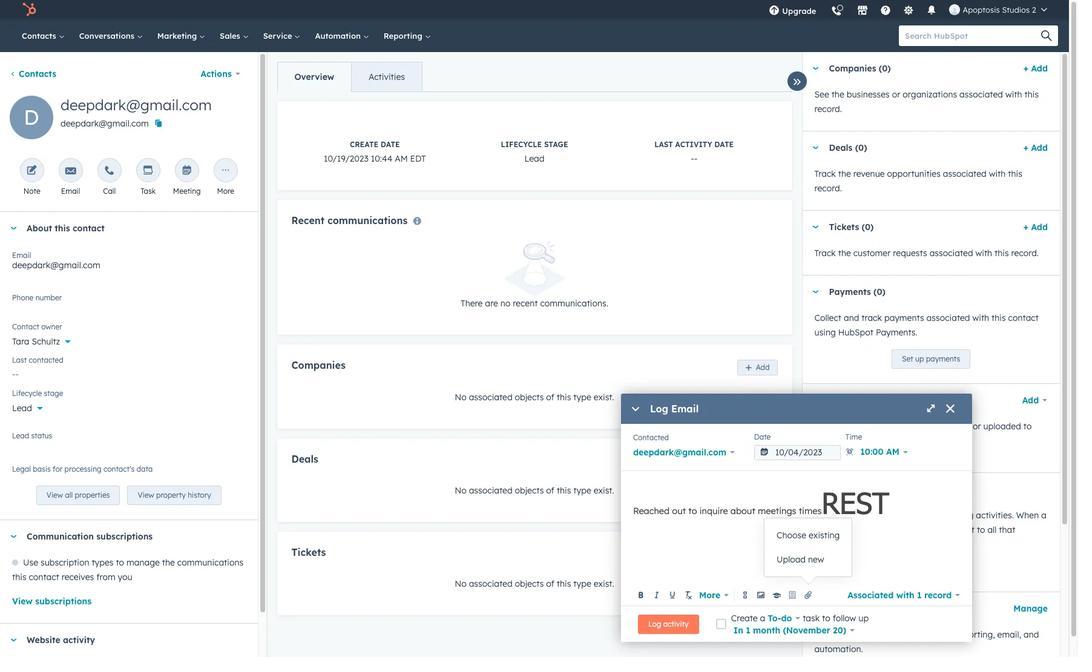 Task type: vqa. For each thing, say whether or not it's contained in the screenshot.
COLLECT
yes



Task type: describe. For each thing, give the bounding box(es) containing it.
do
[[782, 613, 793, 624]]

view all properties link
[[36, 486, 120, 505]]

create date 10/19/2023 10:44 am edt
[[324, 140, 426, 164]]

apoptosis studios 2
[[963, 5, 1037, 15]]

website
[[27, 635, 60, 646]]

create for date
[[350, 140, 379, 149]]

0 vertical spatial contact's
[[104, 465, 135, 474]]

notifications button
[[922, 0, 943, 19]]

legal basis for processing contact's data
[[12, 465, 153, 474]]

am inside popup button
[[887, 446, 900, 457]]

+ add button for track the revenue opportunities associated with this record.
[[1024, 141, 1049, 155]]

use for lists
[[815, 629, 830, 640]]

to right credit
[[978, 525, 986, 536]]

data
[[137, 465, 153, 474]]

navigation containing overview
[[277, 62, 423, 92]]

contact inside collect and track payments associated with this contact using hubspot payments.
[[1009, 313, 1039, 323]]

no for deals
[[455, 485, 467, 496]]

upgrade image
[[770, 5, 780, 16]]

tickets for tickets
[[292, 546, 326, 558]]

create a
[[732, 613, 768, 624]]

overview
[[295, 71, 334, 82]]

objects for companies
[[515, 392, 544, 403]]

track for track the customer requests associated with this record.
[[815, 248, 836, 259]]

companies for companies
[[292, 359, 346, 371]]

1 horizontal spatial 1
[[918, 590, 922, 601]]

stage
[[545, 140, 569, 149]]

payments (0)
[[830, 287, 886, 297]]

upload new button
[[765, 548, 853, 572]]

caret image for payments
[[813, 290, 820, 293]]

(november
[[784, 625, 831, 636]]

about
[[731, 505, 756, 517]]

help image
[[881, 5, 892, 16]]

close dialog image
[[946, 405, 956, 414]]

automation
[[315, 31, 363, 41]]

builder
[[893, 563, 923, 574]]

0 horizontal spatial for
[[53, 465, 62, 474]]

10:00
[[861, 446, 884, 457]]

communication subscriptions button
[[0, 521, 241, 553]]

use subscription types to manage the communications this contact receives from you
[[12, 557, 244, 583]]

marketplaces image
[[858, 5, 869, 16]]

log email
[[651, 403, 699, 415]]

(0) for payments (0)
[[874, 287, 886, 297]]

to up gives
[[923, 510, 931, 521]]

record. inside see the businesses or organizations associated with this record.
[[815, 104, 843, 114]]

lifecycle for lifecycle stage
[[12, 389, 42, 398]]

view for view all properties
[[47, 491, 63, 500]]

contact inside about this contact dropdown button
[[73, 223, 105, 234]]

to-
[[768, 613, 782, 624]]

activity for website activity
[[63, 635, 95, 646]]

number
[[36, 293, 62, 302]]

+ add for track the customer requests associated with this record.
[[1024, 222, 1049, 233]]

associated inside see the businesses or organizations associated with this record.
[[960, 89, 1004, 100]]

hubspot inside attribute contacts created to marketing activities. when a contact is created, hubspot gives credit to all that contact's interactions.
[[892, 525, 927, 536]]

set
[[903, 354, 914, 363]]

meeting
[[173, 187, 201, 196]]

to inside use subscription types to manage the communications this contact receives from you
[[116, 557, 124, 568]]

contact create attribution
[[830, 484, 941, 495]]

apoptosis studios 2 button
[[943, 0, 1055, 19]]

companies (0) button
[[803, 52, 1019, 85]]

hubspot inside collect and track payments associated with this contact using hubspot payments.
[[839, 327, 874, 338]]

tara schultz
[[12, 336, 60, 347]]

10/19/2023
[[324, 153, 369, 164]]

choose existing button
[[765, 523, 853, 548]]

0 vertical spatial contacts link
[[15, 19, 72, 52]]

businesses
[[847, 89, 890, 100]]

with inside see the businesses or organizations associated with this record.
[[1006, 89, 1023, 100]]

meeting image
[[182, 165, 192, 177]]

use for subscription
[[23, 557, 38, 568]]

10:44
[[371, 153, 393, 164]]

settings link
[[897, 0, 922, 19]]

email image
[[65, 165, 76, 177]]

list
[[830, 603, 845, 614]]

no associated objects of this type exist. for tickets
[[455, 579, 615, 590]]

marketing link
[[150, 19, 213, 52]]

1 vertical spatial a
[[761, 613, 766, 624]]

payments (0) button
[[803, 276, 1044, 308]]

gives
[[929, 525, 950, 536]]

caret image for tickets (0)
[[813, 226, 820, 229]]

+ add for track the revenue opportunities associated with this record.
[[1024, 142, 1049, 153]]

activity
[[676, 140, 713, 149]]

communication subscriptions
[[27, 531, 153, 542]]

(0) for companies (0)
[[880, 63, 892, 74]]

task
[[803, 613, 820, 624]]

to-do
[[768, 613, 793, 624]]

more inside popup button
[[700, 590, 721, 601]]

am inside create date 10/19/2023 10:44 am edt
[[395, 153, 408, 164]]

lead button
[[12, 396, 246, 416]]

communications inside use subscription types to manage the communications this contact receives from you
[[177, 557, 244, 568]]

website activity
[[27, 635, 95, 646]]

view for view property history
[[138, 491, 154, 500]]

attribution report builder
[[815, 563, 923, 574]]

MM/DD/YYYY text field
[[755, 445, 841, 460]]

lead inside "lifecycle stage lead"
[[525, 153, 545, 164]]

interactions.
[[854, 539, 903, 550]]

contacted
[[634, 433, 669, 442]]

view subscriptions button
[[12, 594, 92, 609]]

reporting
[[384, 31, 425, 41]]

revenue
[[854, 168, 885, 179]]

companies for companies (0)
[[830, 63, 877, 74]]

upload
[[777, 554, 806, 565]]

to right task
[[823, 613, 831, 624]]

in 1 month (november 20)
[[734, 625, 847, 636]]

list memberships button
[[803, 592, 1009, 625]]

memberships
[[847, 603, 904, 614]]

contacts
[[853, 510, 888, 521]]

2 horizontal spatial email
[[672, 403, 699, 415]]

Search HubSpot search field
[[900, 25, 1048, 46]]

10:00 am
[[861, 446, 900, 457]]

expand dialog image
[[927, 405, 937, 414]]

activities
[[935, 421, 971, 432]]

type for companies
[[574, 392, 592, 403]]

contact create attribution button
[[803, 473, 1049, 506]]

log activity
[[649, 619, 689, 628]]

and inside use lists to segment this record for reporting, email, and automation.
[[1024, 629, 1040, 640]]

use lists to segment this record for reporting, email, and automation.
[[815, 629, 1040, 655]]

with for track the revenue opportunities associated with this record.
[[990, 168, 1006, 179]]

or inside see the businesses or organizations associated with this record.
[[893, 89, 901, 100]]

10:00 am button
[[846, 443, 908, 462]]

attachments button
[[803, 384, 1010, 417]]

log activity button
[[638, 615, 699, 634]]

phone
[[12, 293, 34, 302]]

of for tickets
[[547, 579, 555, 590]]

reached
[[634, 505, 670, 517]]

last for last contacted
[[12, 356, 27, 365]]

lifecycle stage
[[12, 389, 63, 398]]

no associated objects of this type exist. for companies
[[455, 392, 615, 403]]

record. inside see the files attached to your activities or uploaded to this record.
[[832, 436, 859, 446]]

0 horizontal spatial all
[[65, 491, 73, 500]]

1 horizontal spatial payments
[[927, 354, 961, 363]]

lead for lead status
[[12, 431, 29, 440]]

note
[[24, 187, 40, 196]]

exist. for tickets
[[594, 579, 615, 590]]

log for log activity
[[649, 619, 662, 628]]

+ for track the revenue opportunities associated with this record.
[[1024, 142, 1029, 153]]

no for tickets
[[455, 579, 467, 590]]

0 horizontal spatial more
[[217, 187, 234, 196]]

view for view subscriptions
[[12, 596, 33, 607]]

the for businesses
[[832, 89, 845, 100]]

when
[[1017, 510, 1040, 521]]

deepdark@gmail.com inside popup button
[[634, 447, 727, 458]]

email for email deepdark@gmail.com
[[12, 251, 31, 260]]

2 - from the left
[[695, 153, 698, 164]]

type for tickets
[[574, 579, 592, 590]]

associated inside track the revenue opportunities associated with this record.
[[944, 168, 987, 179]]

no for companies
[[455, 392, 467, 403]]

of for deals
[[547, 485, 555, 496]]

conversations
[[79, 31, 137, 41]]

lead status
[[12, 431, 52, 440]]

create for a
[[732, 613, 758, 624]]

1 horizontal spatial up
[[916, 354, 925, 363]]

note image
[[27, 165, 37, 177]]

last for last activity date --
[[655, 140, 674, 149]]

+ for see the businesses or organizations associated with this record.
[[1024, 63, 1029, 74]]

reached out to inquire about meetings times rest
[[634, 485, 890, 520]]

(0) for tickets (0)
[[862, 222, 874, 233]]

subscription
[[41, 557, 89, 568]]

credit
[[952, 525, 975, 536]]

+ add for see the businesses or organizations associated with this record.
[[1024, 63, 1049, 74]]

customer
[[854, 248, 891, 259]]

exist. for deals
[[594, 485, 615, 496]]

upload new
[[777, 554, 825, 565]]

choose
[[777, 530, 807, 541]]

files
[[847, 421, 863, 432]]

this inside see the files attached to your activities or uploaded to this record.
[[815, 436, 829, 446]]

there
[[461, 298, 483, 309]]

to inside reached out to inquire about meetings times rest
[[689, 505, 698, 517]]

subscriptions for view subscriptions
[[35, 596, 92, 607]]

activities
[[369, 71, 405, 82]]

and inside collect and track payments associated with this contact using hubspot payments.
[[844, 313, 860, 323]]

set up payments
[[903, 354, 961, 363]]



Task type: locate. For each thing, give the bounding box(es) containing it.
no
[[501, 298, 511, 309]]

0 vertical spatial no
[[455, 392, 467, 403]]

payments up payments.
[[885, 313, 925, 323]]

with inside track the revenue opportunities associated with this record.
[[990, 168, 1006, 179]]

this inside see the businesses or organizations associated with this record.
[[1025, 89, 1040, 100]]

up right follow
[[859, 613, 869, 624]]

calling icon image
[[832, 6, 843, 17]]

view up website
[[12, 596, 33, 607]]

tickets for tickets (0)
[[830, 222, 860, 233]]

record. inside track the revenue opportunities associated with this record.
[[815, 183, 843, 194]]

2 vertical spatial + add button
[[1024, 220, 1049, 234]]

(0) for deals (0)
[[856, 142, 868, 153]]

this inside collect and track payments associated with this contact using hubspot payments.
[[992, 313, 1007, 323]]

associated with 1 record button
[[848, 587, 961, 604]]

3 no from the top
[[455, 579, 467, 590]]

the left the revenue
[[839, 168, 852, 179]]

type for deals
[[574, 485, 592, 496]]

lead down lifecycle stage
[[12, 403, 32, 414]]

0 horizontal spatial email
[[12, 251, 31, 260]]

contact for contact create attribution
[[830, 484, 863, 495]]

1 + add button from the top
[[1024, 61, 1049, 76]]

notifications image
[[927, 5, 938, 16]]

3 add button from the top
[[738, 547, 778, 562]]

2 add button from the top
[[738, 453, 778, 469]]

view inside view subscriptions button
[[12, 596, 33, 607]]

view left the property
[[138, 491, 154, 500]]

caret image left "tickets (0)"
[[813, 226, 820, 229]]

lifecycle
[[501, 140, 542, 149], [12, 389, 42, 398]]

lead down stage
[[525, 153, 545, 164]]

marketplaces button
[[851, 0, 876, 19]]

objects
[[515, 392, 544, 403], [515, 485, 544, 496], [515, 579, 544, 590]]

more image
[[220, 165, 231, 177]]

properties
[[75, 491, 110, 500]]

subscriptions down receives at the left
[[35, 596, 92, 607]]

caret image inside about this contact dropdown button
[[10, 227, 17, 230]]

3 no associated objects of this type exist. from the top
[[455, 579, 615, 590]]

1 vertical spatial contact's
[[815, 539, 851, 550]]

caret image inside tickets (0) dropdown button
[[813, 226, 820, 229]]

objects for tickets
[[515, 579, 544, 590]]

2 horizontal spatial view
[[138, 491, 154, 500]]

contact owner
[[12, 322, 62, 331]]

a right 'when'
[[1042, 510, 1047, 521]]

the left businesses
[[832, 89, 845, 100]]

to right 'uploaded'
[[1024, 421, 1033, 432]]

manage
[[127, 557, 160, 568]]

caret image for communication
[[10, 535, 17, 538]]

use left lists
[[815, 629, 830, 640]]

the for files
[[832, 421, 845, 432]]

a left "to-" in the right bottom of the page
[[761, 613, 766, 624]]

+ add button for see the businesses or organizations associated with this record.
[[1024, 61, 1049, 76]]

new
[[809, 554, 825, 565]]

task to follow up
[[801, 613, 869, 624]]

1 vertical spatial up
[[859, 613, 869, 624]]

0 horizontal spatial communications
[[177, 557, 244, 568]]

email,
[[998, 629, 1022, 640]]

see inside see the businesses or organizations associated with this record.
[[815, 89, 830, 100]]

objects for deals
[[515, 485, 544, 496]]

1 track from the top
[[815, 168, 836, 179]]

settings image
[[904, 5, 915, 16]]

0 vertical spatial contacts
[[22, 31, 59, 41]]

add
[[1032, 63, 1049, 74], [1032, 142, 1049, 153], [1032, 222, 1049, 233], [756, 363, 770, 372], [1023, 395, 1040, 406], [756, 456, 770, 465], [756, 550, 770, 559]]

hubspot link
[[15, 2, 45, 17]]

create up 10:44
[[350, 140, 379, 149]]

recent
[[292, 214, 325, 227]]

0 vertical spatial for
[[53, 465, 62, 474]]

no
[[455, 392, 467, 403], [455, 485, 467, 496], [455, 579, 467, 590]]

0 horizontal spatial contact
[[12, 322, 39, 331]]

a inside attribute contacts created to marketing activities. when a contact is created, hubspot gives credit to all that contact's interactions.
[[1042, 510, 1047, 521]]

use inside use lists to segment this record for reporting, email, and automation.
[[815, 629, 830, 640]]

tickets inside dropdown button
[[830, 222, 860, 233]]

(0) up track
[[874, 287, 886, 297]]

navigation
[[277, 62, 423, 92]]

contact inside attribute contacts created to marketing activities. when a contact is created, hubspot gives credit to all that contact's interactions.
[[815, 525, 846, 536]]

contact's left the data
[[104, 465, 135, 474]]

all down activities.
[[988, 525, 997, 536]]

2 type from the top
[[574, 485, 592, 496]]

2 vertical spatial add button
[[738, 547, 778, 562]]

companies inside 'companies (0)' dropdown button
[[830, 63, 877, 74]]

add button for deals
[[738, 453, 778, 469]]

existing
[[809, 530, 840, 541]]

date up mm/dd/yyyy "text field"
[[755, 433, 771, 442]]

to left the your
[[904, 421, 913, 432]]

0 vertical spatial lead
[[525, 153, 545, 164]]

stage
[[44, 389, 63, 398]]

with for collect and track payments associated with this contact using hubspot payments.
[[973, 313, 990, 323]]

1 vertical spatial record
[[915, 629, 940, 640]]

subscriptions up manage
[[96, 531, 153, 542]]

out
[[673, 505, 686, 517]]

1 vertical spatial for
[[943, 629, 954, 640]]

caret image inside deals (0) dropdown button
[[813, 146, 820, 149]]

1 vertical spatial objects
[[515, 485, 544, 496]]

track for track the revenue opportunities associated with this record.
[[815, 168, 836, 179]]

see inside see the files attached to your activities or uploaded to this record.
[[815, 421, 830, 432]]

hubspot image
[[22, 2, 36, 17]]

2 + add from the top
[[1024, 142, 1049, 153]]

0 horizontal spatial contact's
[[104, 465, 135, 474]]

1 type from the top
[[574, 392, 592, 403]]

1 vertical spatial hubspot
[[892, 525, 927, 536]]

the for revenue
[[839, 168, 852, 179]]

and
[[844, 313, 860, 323], [1024, 629, 1040, 640]]

email up "deepdark@gmail.com" popup button
[[672, 403, 699, 415]]

use inside use subscription types to manage the communications this contact receives from you
[[23, 557, 38, 568]]

contact up tara
[[12, 322, 39, 331]]

record inside use lists to segment this record for reporting, email, and automation.
[[915, 629, 940, 640]]

0 horizontal spatial companies
[[292, 359, 346, 371]]

lead for lead
[[12, 403, 32, 414]]

deals inside dropdown button
[[830, 142, 853, 153]]

see down companies (0)
[[815, 89, 830, 100]]

2 vertical spatial no
[[455, 579, 467, 590]]

email down email 'image'
[[61, 187, 80, 196]]

requests
[[894, 248, 928, 259]]

1 vertical spatial all
[[988, 525, 997, 536]]

status
[[31, 431, 52, 440]]

times
[[799, 505, 822, 517]]

0 horizontal spatial up
[[859, 613, 869, 624]]

1 vertical spatial deals
[[292, 453, 319, 465]]

2 track from the top
[[815, 248, 836, 259]]

upgrade
[[783, 6, 817, 16]]

or right businesses
[[893, 89, 901, 100]]

lifecycle for lifecycle stage lead
[[501, 140, 542, 149]]

or right the "activities"
[[973, 421, 982, 432]]

for
[[53, 465, 62, 474], [943, 629, 954, 640]]

activity for log activity
[[664, 619, 689, 628]]

1 vertical spatial type
[[574, 485, 592, 496]]

with inside collect and track payments associated with this contact using hubspot payments.
[[973, 313, 990, 323]]

1 vertical spatial log
[[649, 619, 662, 628]]

1
[[918, 590, 922, 601], [746, 625, 751, 636]]

log inside 'button'
[[649, 619, 662, 628]]

the
[[832, 89, 845, 100], [839, 168, 852, 179], [839, 248, 852, 259], [832, 421, 845, 432], [162, 557, 175, 568]]

1 right in
[[746, 625, 751, 636]]

payments inside collect and track payments associated with this contact using hubspot payments.
[[885, 313, 925, 323]]

date inside last activity date --
[[715, 140, 734, 149]]

recent
[[513, 298, 538, 309]]

last contacted
[[12, 356, 63, 365]]

and right email,
[[1024, 629, 1040, 640]]

3 + add from the top
[[1024, 222, 1049, 233]]

view property history
[[138, 491, 211, 500]]

0 vertical spatial and
[[844, 313, 860, 323]]

associated inside collect and track payments associated with this contact using hubspot payments.
[[927, 313, 971, 323]]

recent communications
[[292, 214, 408, 227]]

0 vertical spatial subscriptions
[[96, 531, 153, 542]]

date up 10:44
[[381, 140, 400, 149]]

date inside create date 10/19/2023 10:44 am edt
[[381, 140, 400, 149]]

1 of from the top
[[547, 392, 555, 403]]

2 + add button from the top
[[1024, 141, 1049, 155]]

lifecycle inside "lifecycle stage lead"
[[501, 140, 542, 149]]

see for see the businesses or organizations associated with this record.
[[815, 89, 830, 100]]

0 vertical spatial create
[[350, 140, 379, 149]]

the inside use subscription types to manage the communications this contact receives from you
[[162, 557, 175, 568]]

0 vertical spatial a
[[1042, 510, 1047, 521]]

log for log email
[[651, 403, 669, 415]]

3 objects from the top
[[515, 579, 544, 590]]

see for see the files attached to your activities or uploaded to this record.
[[815, 421, 830, 432]]

subscriptions inside button
[[35, 596, 92, 607]]

all left properties
[[65, 491, 73, 500]]

1 vertical spatial payments
[[927, 354, 961, 363]]

hubspot down track
[[839, 327, 874, 338]]

caret image inside the "payments (0)" dropdown button
[[813, 290, 820, 293]]

task image
[[143, 165, 154, 177]]

0 vertical spatial tickets
[[830, 222, 860, 233]]

2 exist. from the top
[[594, 485, 615, 496]]

date right activity
[[715, 140, 734, 149]]

caret image for about this contact
[[10, 227, 17, 230]]

2 of from the top
[[547, 485, 555, 496]]

3 type from the top
[[574, 579, 592, 590]]

0 vertical spatial companies
[[830, 63, 877, 74]]

lists
[[833, 629, 848, 640]]

create up in
[[732, 613, 758, 624]]

1 vertical spatial contacts
[[19, 68, 56, 79]]

1 horizontal spatial view
[[47, 491, 63, 500]]

1 vertical spatial of
[[547, 485, 555, 496]]

record down list memberships dropdown button
[[915, 629, 940, 640]]

contact inside dropdown button
[[830, 484, 863, 495]]

website activity button
[[0, 624, 246, 657]]

2 no associated objects of this type exist. from the top
[[455, 485, 615, 496]]

the left files
[[832, 421, 845, 432]]

1 vertical spatial am
[[887, 446, 900, 457]]

(0) up the revenue
[[856, 142, 868, 153]]

add button
[[1015, 388, 1049, 413]]

caret image inside 'companies (0)' dropdown button
[[813, 67, 820, 70]]

0 vertical spatial contact
[[12, 322, 39, 331]]

to right lists
[[851, 629, 859, 640]]

2 vertical spatial + add
[[1024, 222, 1049, 233]]

1 horizontal spatial tickets
[[830, 222, 860, 233]]

the inside track the revenue opportunities associated with this record.
[[839, 168, 852, 179]]

1 - from the left
[[691, 153, 695, 164]]

0 horizontal spatial 1
[[746, 625, 751, 636]]

call image
[[104, 165, 115, 177]]

create
[[350, 140, 379, 149], [732, 613, 758, 624]]

1 vertical spatial or
[[973, 421, 982, 432]]

2 vertical spatial of
[[547, 579, 555, 590]]

0 vertical spatial activity
[[664, 619, 689, 628]]

to right out
[[689, 505, 698, 517]]

add inside popup button
[[1023, 395, 1040, 406]]

1 horizontal spatial for
[[943, 629, 954, 640]]

all inside attribute contacts created to marketing activities. when a contact is created, hubspot gives credit to all that contact's interactions.
[[988, 525, 997, 536]]

caret image left website
[[10, 639, 17, 642]]

up right "set"
[[916, 354, 925, 363]]

3 + add button from the top
[[1024, 220, 1049, 234]]

activity inside dropdown button
[[63, 635, 95, 646]]

add button for companies
[[738, 360, 778, 375]]

1 vertical spatial create
[[732, 613, 758, 624]]

(0) up businesses
[[880, 63, 892, 74]]

menu containing apoptosis studios 2
[[762, 0, 1055, 24]]

1 vertical spatial see
[[815, 421, 830, 432]]

1 vertical spatial no associated objects of this type exist.
[[455, 485, 615, 496]]

last activity date --
[[655, 140, 734, 164]]

this inside use subscription types to manage the communications this contact receives from you
[[12, 572, 26, 583]]

tara schultz image
[[950, 4, 961, 15]]

1 add button from the top
[[738, 360, 778, 375]]

attribution
[[815, 563, 861, 574]]

to up 'you'
[[116, 557, 124, 568]]

2 objects from the top
[[515, 485, 544, 496]]

email for email
[[61, 187, 80, 196]]

see the businesses or organizations associated with this record.
[[815, 89, 1040, 114]]

caret image for website
[[10, 639, 17, 642]]

0 vertical spatial email
[[61, 187, 80, 196]]

this inside track the revenue opportunities associated with this record.
[[1009, 168, 1023, 179]]

1 vertical spatial use
[[815, 629, 830, 640]]

1 horizontal spatial am
[[887, 446, 900, 457]]

for left reporting,
[[943, 629, 954, 640]]

0 horizontal spatial hubspot
[[839, 327, 874, 338]]

rest
[[822, 485, 890, 520]]

payments right "set"
[[927, 354, 961, 363]]

am left edt
[[395, 153, 408, 164]]

+ add button for track the customer requests associated with this record.
[[1024, 220, 1049, 234]]

0 vertical spatial + add button
[[1024, 61, 1049, 76]]

hubspot down created
[[892, 525, 927, 536]]

2 vertical spatial email
[[672, 403, 699, 415]]

+ for track the customer requests associated with this record.
[[1024, 222, 1029, 233]]

for right the basis
[[53, 465, 62, 474]]

1 horizontal spatial contact
[[830, 484, 863, 495]]

deepdark@gmail.com
[[61, 96, 212, 114], [61, 118, 149, 129], [12, 260, 100, 271], [634, 447, 727, 458]]

caret image left communication
[[10, 535, 17, 538]]

payments
[[830, 287, 872, 297]]

view all properties
[[47, 491, 110, 500]]

0 vertical spatial log
[[651, 403, 669, 415]]

the for customer
[[839, 248, 852, 259]]

deals
[[830, 142, 853, 153], [292, 453, 319, 465]]

caret image inside website activity dropdown button
[[10, 639, 17, 642]]

0 horizontal spatial subscriptions
[[35, 596, 92, 607]]

exist.
[[594, 392, 615, 403], [594, 485, 615, 496], [594, 579, 615, 590]]

and left track
[[844, 313, 860, 323]]

companies (0)
[[830, 63, 892, 74]]

1 no from the top
[[455, 392, 467, 403]]

is
[[848, 525, 854, 536]]

activities link
[[351, 62, 422, 91]]

tickets
[[830, 222, 860, 233], [292, 546, 326, 558]]

search image
[[1042, 30, 1053, 41]]

caret image up the "collect"
[[813, 290, 820, 293]]

1 vertical spatial activity
[[63, 635, 95, 646]]

in 1 month (november 20) button
[[734, 623, 855, 638]]

last down tara
[[12, 356, 27, 365]]

last left activity
[[655, 140, 674, 149]]

email down about in the top left of the page
[[12, 251, 31, 260]]

1 horizontal spatial more
[[700, 590, 721, 601]]

Phone number text field
[[12, 291, 246, 316]]

0 vertical spatial of
[[547, 392, 555, 403]]

1 vertical spatial 1
[[746, 625, 751, 636]]

that
[[1000, 525, 1016, 536]]

add button
[[738, 360, 778, 375], [738, 453, 778, 469], [738, 547, 778, 562]]

to inside use lists to segment this record for reporting, email, and automation.
[[851, 629, 859, 640]]

1 vertical spatial exist.
[[594, 485, 615, 496]]

types
[[92, 557, 114, 568]]

track the customer requests associated with this record.
[[815, 248, 1040, 259]]

conversations link
[[72, 19, 150, 52]]

am right 10:00
[[887, 446, 900, 457]]

the inside see the businesses or organizations associated with this record.
[[832, 89, 845, 100]]

this inside dropdown button
[[55, 223, 70, 234]]

see left files
[[815, 421, 830, 432]]

deals for deals
[[292, 453, 319, 465]]

follow
[[833, 613, 857, 624]]

no associated objects of this type exist. for deals
[[455, 485, 615, 496]]

1 horizontal spatial deals
[[830, 142, 853, 153]]

Last contacted text field
[[12, 363, 246, 382]]

communications.
[[541, 298, 609, 309]]

1 horizontal spatial date
[[715, 140, 734, 149]]

0 vertical spatial lifecycle
[[501, 140, 542, 149]]

1 horizontal spatial create
[[732, 613, 758, 624]]

1 no associated objects of this type exist. from the top
[[455, 392, 615, 403]]

view down the basis
[[47, 491, 63, 500]]

2 see from the top
[[815, 421, 830, 432]]

caret image left companies (0)
[[813, 67, 820, 70]]

1 horizontal spatial use
[[815, 629, 830, 640]]

marketing
[[933, 510, 974, 521]]

caret image
[[813, 67, 820, 70], [813, 290, 820, 293], [10, 535, 17, 538], [10, 639, 17, 642]]

from
[[96, 572, 115, 583]]

lead left status
[[12, 431, 29, 440]]

1 horizontal spatial activity
[[664, 619, 689, 628]]

0 vertical spatial objects
[[515, 392, 544, 403]]

(0) inside dropdown button
[[862, 222, 874, 233]]

0 horizontal spatial a
[[761, 613, 766, 624]]

segment
[[861, 629, 896, 640]]

with inside popup button
[[897, 590, 915, 601]]

the inside see the files attached to your activities or uploaded to this record.
[[832, 421, 845, 432]]

use left subscription
[[23, 557, 38, 568]]

the right manage
[[162, 557, 175, 568]]

minimize dialog image
[[631, 405, 641, 414]]

0 vertical spatial all
[[65, 491, 73, 500]]

attribute contacts created to marketing activities. when a contact is created, hubspot gives credit to all that contact's interactions.
[[815, 510, 1047, 550]]

contact inside use subscription types to manage the communications this contact receives from you
[[29, 572, 59, 583]]

caret image
[[813, 146, 820, 149], [813, 226, 820, 229], [10, 227, 17, 230]]

record
[[925, 590, 952, 601], [915, 629, 940, 640]]

exist. for companies
[[594, 392, 615, 403]]

1 vertical spatial companies
[[292, 359, 346, 371]]

subscriptions for communication subscriptions
[[96, 531, 153, 542]]

activities.
[[977, 510, 1015, 521]]

the down "tickets (0)"
[[839, 248, 852, 259]]

1 vertical spatial tickets
[[292, 546, 326, 558]]

of for companies
[[547, 392, 555, 403]]

track down "tickets (0)"
[[815, 248, 836, 259]]

attached
[[866, 421, 902, 432]]

or inside see the files attached to your activities or uploaded to this record.
[[973, 421, 982, 432]]

1 vertical spatial more
[[700, 590, 721, 601]]

0 horizontal spatial create
[[350, 140, 379, 149]]

contact for contact owner
[[12, 322, 39, 331]]

date
[[381, 140, 400, 149], [715, 140, 734, 149], [755, 433, 771, 442]]

3 + from the top
[[1024, 222, 1029, 233]]

record.
[[815, 104, 843, 114], [815, 183, 843, 194], [1012, 248, 1040, 259], [832, 436, 859, 446]]

3 of from the top
[[547, 579, 555, 590]]

activity inside 'button'
[[664, 619, 689, 628]]

1 vertical spatial add button
[[738, 453, 778, 469]]

overview link
[[278, 62, 351, 91]]

caret image for companies
[[813, 67, 820, 70]]

last inside last activity date --
[[655, 140, 674, 149]]

caret image left about in the top left of the page
[[10, 227, 17, 230]]

with for track the customer requests associated with this record.
[[976, 248, 993, 259]]

caret image left deals (0)
[[813, 146, 820, 149]]

companies
[[830, 63, 877, 74], [292, 359, 346, 371]]

2 vertical spatial objects
[[515, 579, 544, 590]]

subscriptions inside dropdown button
[[96, 531, 153, 542]]

menu
[[762, 0, 1055, 24]]

to-do button
[[768, 611, 801, 625]]

2 no from the top
[[455, 485, 467, 496]]

1 horizontal spatial and
[[1024, 629, 1040, 640]]

2 vertical spatial +
[[1024, 222, 1029, 233]]

1 + from the top
[[1024, 63, 1029, 74]]

1 + add from the top
[[1024, 63, 1049, 74]]

1 vertical spatial contacts link
[[10, 68, 56, 79]]

1 vertical spatial communications
[[177, 557, 244, 568]]

contact up attribute
[[830, 484, 863, 495]]

0 vertical spatial track
[[815, 168, 836, 179]]

0 horizontal spatial lifecycle
[[12, 389, 42, 398]]

about this contact button
[[0, 212, 246, 245]]

1 vertical spatial and
[[1024, 629, 1040, 640]]

caret image for deals (0)
[[813, 146, 820, 149]]

0 vertical spatial or
[[893, 89, 901, 100]]

track inside track the revenue opportunities associated with this record.
[[815, 168, 836, 179]]

caret image inside communication subscriptions dropdown button
[[10, 535, 17, 538]]

record up use lists to segment this record for reporting, email, and automation.
[[925, 590, 952, 601]]

2 + from the top
[[1024, 142, 1029, 153]]

hubspot
[[839, 327, 874, 338], [892, 525, 927, 536]]

3 exist. from the top
[[594, 579, 615, 590]]

communications
[[328, 214, 408, 227], [177, 557, 244, 568]]

1 see from the top
[[815, 89, 830, 100]]

email inside "email deepdark@gmail.com"
[[12, 251, 31, 260]]

type
[[574, 392, 592, 403], [574, 485, 592, 496], [574, 579, 592, 590]]

2 vertical spatial exist.
[[594, 579, 615, 590]]

view inside 'view property history' link
[[138, 491, 154, 500]]

create inside create date 10/19/2023 10:44 am edt
[[350, 140, 379, 149]]

0 vertical spatial no associated objects of this type exist.
[[455, 392, 615, 403]]

0 vertical spatial add button
[[738, 360, 778, 375]]

2 horizontal spatial date
[[755, 433, 771, 442]]

schultz
[[32, 336, 60, 347]]

0 vertical spatial + add
[[1024, 63, 1049, 74]]

tickets (0)
[[830, 222, 874, 233]]

property
[[156, 491, 186, 500]]

view subscriptions
[[12, 596, 92, 607]]

for inside use lists to segment this record for reporting, email, and automation.
[[943, 629, 954, 640]]

0 horizontal spatial and
[[844, 313, 860, 323]]

1 objects from the top
[[515, 392, 544, 403]]

contact's up new
[[815, 539, 851, 550]]

track down deals (0)
[[815, 168, 836, 179]]

contact's inside attribute contacts created to marketing activities. when a contact is created, hubspot gives credit to all that contact's interactions.
[[815, 539, 851, 550]]

(0) up customer
[[862, 222, 874, 233]]

1 down builder
[[918, 590, 922, 601]]

contacts link
[[15, 19, 72, 52], [10, 68, 56, 79]]

attribute
[[815, 510, 850, 521]]

this inside use lists to segment this record for reporting, email, and automation.
[[898, 629, 912, 640]]

record inside associated with 1 record popup button
[[925, 590, 952, 601]]

no associated objects of this type exist.
[[455, 392, 615, 403], [455, 485, 615, 496], [455, 579, 615, 590]]

lead inside popup button
[[12, 403, 32, 414]]

0 vertical spatial communications
[[328, 214, 408, 227]]

1 horizontal spatial lifecycle
[[501, 140, 542, 149]]

0 horizontal spatial last
[[12, 356, 27, 365]]

2 vertical spatial no associated objects of this type exist.
[[455, 579, 615, 590]]

deals for deals (0)
[[830, 142, 853, 153]]

1 vertical spatial email
[[12, 251, 31, 260]]

add button for tickets
[[738, 547, 778, 562]]

1 exist. from the top
[[594, 392, 615, 403]]

1 vertical spatial subscriptions
[[35, 596, 92, 607]]



